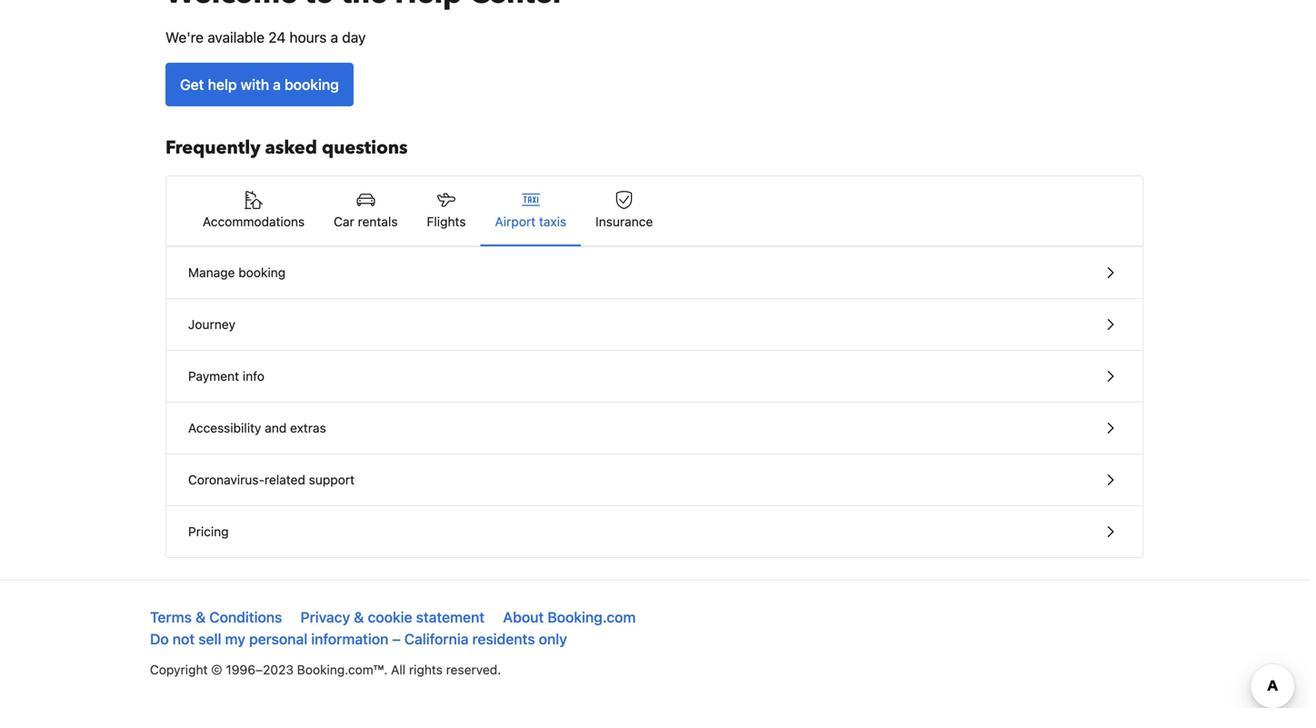 Task type: locate. For each thing, give the bounding box(es) containing it.
booking down hours
[[285, 76, 339, 93]]

manage
[[188, 265, 235, 280]]

sell
[[199, 631, 222, 648]]

we're available 24 hours a day
[[166, 29, 366, 46]]

do not sell my personal information – california residents only link
[[150, 631, 568, 648]]

0 horizontal spatial a
[[273, 76, 281, 93]]

not
[[173, 631, 195, 648]]

get help with a booking button
[[166, 63, 354, 106]]

pricing button
[[166, 507, 1143, 558]]

booking right manage at the left of page
[[239, 265, 286, 280]]

accommodations button
[[188, 176, 319, 246]]

0 horizontal spatial &
[[196, 609, 206, 626]]

a left the day
[[331, 29, 338, 46]]

payment info
[[188, 369, 265, 384]]

taxis
[[539, 214, 567, 229]]

personal
[[249, 631, 308, 648]]

conditions
[[210, 609, 282, 626]]

all
[[391, 663, 406, 678]]

only
[[539, 631, 568, 648]]

&
[[196, 609, 206, 626], [354, 609, 364, 626]]

california
[[405, 631, 469, 648]]

extras
[[290, 421, 326, 436]]

airport taxis
[[495, 214, 567, 229]]

1 & from the left
[[196, 609, 206, 626]]

1 vertical spatial a
[[273, 76, 281, 93]]

1 horizontal spatial &
[[354, 609, 364, 626]]

journey button
[[166, 299, 1143, 351]]

tab list
[[166, 176, 1143, 247]]

0 vertical spatial booking
[[285, 76, 339, 93]]

flights
[[427, 214, 466, 229]]

residents
[[473, 631, 535, 648]]

airport
[[495, 214, 536, 229]]

a right with
[[273, 76, 281, 93]]

day
[[342, 29, 366, 46]]

airport taxis button
[[481, 176, 581, 246]]

24
[[268, 29, 286, 46]]

car rentals button
[[319, 176, 412, 246]]

0 vertical spatial a
[[331, 29, 338, 46]]

manage booking
[[188, 265, 286, 280]]

cookie
[[368, 609, 413, 626]]

we're
[[166, 29, 204, 46]]

accessibility and extras button
[[166, 403, 1143, 455]]

car
[[334, 214, 355, 229]]

booking
[[285, 76, 339, 93], [239, 265, 286, 280]]

& for terms
[[196, 609, 206, 626]]

related
[[265, 473, 306, 488]]

about
[[503, 609, 544, 626]]

pricing
[[188, 524, 229, 539]]

2 & from the left
[[354, 609, 364, 626]]

coronavirus-related support
[[188, 473, 355, 488]]

coronavirus-related support button
[[166, 455, 1143, 507]]

& up sell
[[196, 609, 206, 626]]

©
[[211, 663, 223, 678]]

journey
[[188, 317, 236, 332]]

a
[[331, 29, 338, 46], [273, 76, 281, 93]]

do
[[150, 631, 169, 648]]

privacy & cookie statement link
[[301, 609, 485, 626]]

rights
[[409, 663, 443, 678]]

& up do not sell my personal information – california residents only 'link' on the bottom left of the page
[[354, 609, 364, 626]]

get help with a booking
[[180, 76, 339, 93]]

flights button
[[412, 176, 481, 246]]



Task type: vqa. For each thing, say whether or not it's contained in the screenshot.
Airport taxis
yes



Task type: describe. For each thing, give the bounding box(es) containing it.
booking.com™.
[[297, 663, 388, 678]]

privacy
[[301, 609, 350, 626]]

get
[[180, 76, 204, 93]]

booking.com
[[548, 609, 636, 626]]

about booking.com link
[[503, 609, 636, 626]]

info
[[243, 369, 265, 384]]

available
[[208, 29, 265, 46]]

1 horizontal spatial a
[[331, 29, 338, 46]]

manage booking button
[[166, 247, 1143, 299]]

payment
[[188, 369, 239, 384]]

reserved.
[[446, 663, 501, 678]]

car rentals
[[334, 214, 398, 229]]

help
[[208, 76, 237, 93]]

my
[[225, 631, 246, 648]]

insurance button
[[581, 176, 668, 246]]

frequently
[[166, 136, 261, 161]]

accessibility
[[188, 421, 261, 436]]

insurance
[[596, 214, 653, 229]]

questions
[[322, 136, 408, 161]]

and
[[265, 421, 287, 436]]

about booking.com do not sell my personal information – california residents only
[[150, 609, 636, 648]]

privacy & cookie statement
[[301, 609, 485, 626]]

a inside button
[[273, 76, 281, 93]]

terms
[[150, 609, 192, 626]]

terms & conditions
[[150, 609, 282, 626]]

1996–2023
[[226, 663, 294, 678]]

information
[[311, 631, 389, 648]]

support
[[309, 473, 355, 488]]

asked
[[265, 136, 317, 161]]

–
[[392, 631, 401, 648]]

& for privacy
[[354, 609, 364, 626]]

terms & conditions link
[[150, 609, 282, 626]]

copyright
[[150, 663, 208, 678]]

accommodations
[[203, 214, 305, 229]]

with
[[241, 76, 269, 93]]

copyright © 1996–2023 booking.com™. all rights reserved.
[[150, 663, 501, 678]]

rentals
[[358, 214, 398, 229]]

hours
[[290, 29, 327, 46]]

1 vertical spatial booking
[[239, 265, 286, 280]]

accessibility and extras
[[188, 421, 326, 436]]

payment info button
[[166, 351, 1143, 403]]

statement
[[416, 609, 485, 626]]

coronavirus-
[[188, 473, 265, 488]]

tab list containing accommodations
[[166, 176, 1143, 247]]

frequently asked questions
[[166, 136, 408, 161]]



